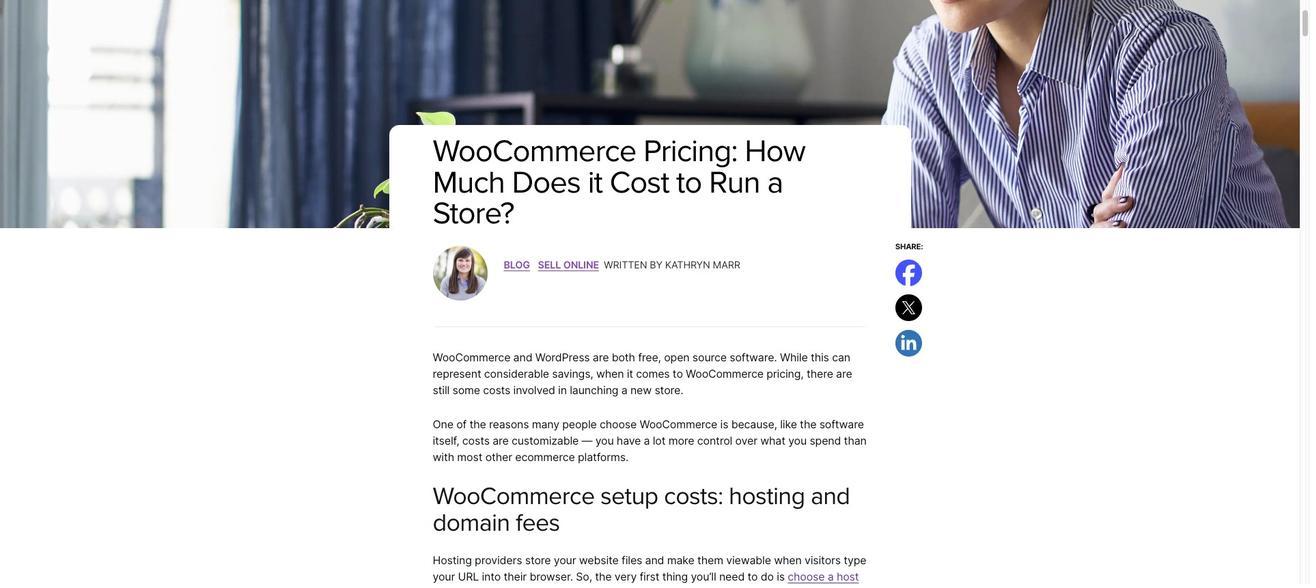 Task type: locate. For each thing, give the bounding box(es) containing it.
costs inside the woocommerce and wordpress are both free, open source software. while this can represent considerable savings, when it comes to woocommerce pricing, there are still some costs involved in launching a new store.
[[483, 383, 511, 397]]

choose
[[600, 417, 637, 431], [788, 570, 825, 583]]

to inside hosting providers store your website files and make them viewable when visitors type your url into their browser. so, the very first thing you'll need to do is
[[748, 570, 758, 583]]

0 horizontal spatial the
[[470, 417, 486, 431]]

—
[[582, 434, 593, 447]]

woocommerce inside "woocommerce setup costs: hosting and domain fees"
[[433, 481, 595, 511]]

one of the reasons many people choose woocommerce is because, like the software itself, costs are customizable — you have a lot more control over what you spend than with most other ecommerce platforms.
[[433, 417, 867, 464]]

can
[[832, 350, 851, 364]]

do
[[761, 570, 774, 583]]

2 you from the left
[[789, 434, 807, 447]]

0 horizontal spatial is
[[720, 417, 729, 431]]

viewable
[[726, 553, 771, 567]]

0 vertical spatial choose
[[600, 417, 637, 431]]

savings,
[[552, 367, 593, 380]]

1 vertical spatial are
[[836, 367, 852, 380]]

the right the like
[[800, 417, 817, 431]]

and inside hosting providers store your website files and make them viewable when visitors type your url into their browser. so, the very first thing you'll need to do is
[[645, 553, 664, 567]]

fees
[[516, 508, 560, 538]]

choose down visitors
[[788, 570, 825, 583]]

and
[[513, 350, 532, 364], [811, 481, 850, 511], [645, 553, 664, 567]]

blog , sell online .
[[504, 258, 604, 272]]

0 horizontal spatial choose
[[600, 417, 637, 431]]

woocommerce setup costs: hosting and domain fees
[[433, 481, 850, 538]]

0 vertical spatial it
[[588, 164, 602, 201]]

new
[[631, 383, 652, 397]]

2 vertical spatial are
[[493, 434, 509, 447]]

1 horizontal spatial are
[[593, 350, 609, 364]]

by
[[650, 259, 663, 271]]

open
[[664, 350, 690, 364]]

1 horizontal spatial your
[[554, 553, 576, 567]]

0 vertical spatial when
[[596, 367, 624, 380]]

to down open
[[673, 367, 683, 380]]

host
[[837, 570, 859, 583]]

store?
[[433, 195, 514, 232]]

1 horizontal spatial the
[[595, 570, 612, 583]]

you up platforms.
[[596, 434, 614, 447]]

2 horizontal spatial and
[[811, 481, 850, 511]]

0 vertical spatial costs
[[483, 383, 511, 397]]

is right do on the right bottom
[[777, 570, 785, 583]]

when left visitors
[[774, 553, 802, 567]]

a
[[767, 164, 783, 201], [622, 383, 628, 397], [644, 434, 650, 447], [828, 570, 834, 583]]

share:
[[896, 242, 923, 251]]

some
[[453, 383, 480, 397]]

cost
[[610, 164, 669, 201]]

1 vertical spatial when
[[774, 553, 802, 567]]

other
[[486, 450, 512, 464]]

in
[[558, 383, 567, 397]]

1 vertical spatial choose
[[788, 570, 825, 583]]

pricing:
[[644, 133, 738, 170]]

the
[[470, 417, 486, 431], [800, 417, 817, 431], [595, 570, 612, 583]]

woocommerce
[[433, 133, 636, 170], [433, 350, 511, 364], [686, 367, 764, 380], [640, 417, 718, 431], [433, 481, 595, 511]]

costs
[[483, 383, 511, 397], [462, 434, 490, 447]]

launching
[[570, 383, 619, 397]]

like
[[780, 417, 797, 431]]

to left do on the right bottom
[[748, 570, 758, 583]]

woocommerce for hosting
[[433, 481, 595, 511]]

woocommerce and wordpress are both free, open source software. while this can represent considerable savings, when it comes to woocommerce pricing, there are still some costs involved in launching a new store.
[[433, 350, 852, 397]]

2 horizontal spatial are
[[836, 367, 852, 380]]

are up the other
[[493, 434, 509, 447]]

1 horizontal spatial and
[[645, 553, 664, 567]]

of
[[456, 417, 467, 431]]

your down hosting
[[433, 570, 455, 583]]

costs down considerable
[[483, 383, 511, 397]]

lot
[[653, 434, 666, 447]]

choose a host
[[433, 570, 859, 584]]

your
[[554, 553, 576, 567], [433, 570, 455, 583]]

0 vertical spatial your
[[554, 553, 576, 567]]

itself,
[[433, 434, 459, 447]]

1 vertical spatial it
[[627, 367, 633, 380]]

1 horizontal spatial it
[[627, 367, 633, 380]]

0 horizontal spatial you
[[596, 434, 614, 447]]

ecommerce
[[515, 450, 575, 464]]

woocommerce pricing: how much does it cost to run a store?
[[433, 133, 805, 232]]

woocommerce inside woocommerce pricing: how much does it cost to run a store?
[[433, 133, 636, 170]]

hosting providers store your website files and make them viewable when visitors type your url into their browser. so, the very first thing you'll need to do is
[[433, 553, 867, 583]]

1 horizontal spatial is
[[777, 570, 785, 583]]

it down both
[[627, 367, 633, 380]]

1 vertical spatial and
[[811, 481, 850, 511]]

choose up have
[[600, 417, 637, 431]]

store.
[[655, 383, 683, 397]]

visitors
[[805, 553, 841, 567]]

a right 'run'
[[767, 164, 783, 201]]

wordpress
[[535, 350, 590, 364]]

0 horizontal spatial are
[[493, 434, 509, 447]]

source
[[693, 350, 727, 364]]

both
[[612, 350, 635, 364]]

so,
[[576, 570, 592, 583]]

browser.
[[530, 570, 573, 583]]

much
[[433, 164, 505, 201]]

what
[[761, 434, 786, 447]]

control
[[697, 434, 733, 447]]

woocommerce for much
[[433, 133, 636, 170]]

your up browser.
[[554, 553, 576, 567]]

1 vertical spatial to
[[673, 367, 683, 380]]

it
[[588, 164, 602, 201], [627, 367, 633, 380]]

it inside woocommerce pricing: how much does it cost to run a store?
[[588, 164, 602, 201]]

a left host
[[828, 570, 834, 583]]

costs up most
[[462, 434, 490, 447]]

0 vertical spatial to
[[676, 164, 702, 201]]

while
[[780, 350, 808, 364]]

to
[[676, 164, 702, 201], [673, 367, 683, 380], [748, 570, 758, 583]]

when
[[596, 367, 624, 380], [774, 553, 802, 567]]

you down the like
[[789, 434, 807, 447]]

and up first
[[645, 553, 664, 567]]

2 horizontal spatial the
[[800, 417, 817, 431]]

marr
[[713, 259, 740, 271]]

to inside woocommerce pricing: how much does it cost to run a store?
[[676, 164, 702, 201]]

very
[[615, 570, 637, 583]]

website
[[579, 553, 619, 567]]

most
[[457, 450, 483, 464]]

the right of
[[470, 417, 486, 431]]

.
[[601, 258, 604, 272]]

type
[[844, 553, 867, 567]]

0 vertical spatial and
[[513, 350, 532, 364]]

1 horizontal spatial when
[[774, 553, 802, 567]]

when inside hosting providers store your website files and make them viewable when visitors type your url into their browser. so, the very first thing you'll need to do is
[[774, 553, 802, 567]]

it inside the woocommerce and wordpress are both free, open source software. while this can represent considerable savings, when it comes to woocommerce pricing, there are still some costs involved in launching a new store.
[[627, 367, 633, 380]]

you
[[596, 434, 614, 447], [789, 434, 807, 447]]

is
[[720, 417, 729, 431], [777, 570, 785, 583]]

spend
[[810, 434, 841, 447]]

thing
[[662, 570, 688, 583]]

when down both
[[596, 367, 624, 380]]

the down website
[[595, 570, 612, 583]]

1 horizontal spatial choose
[[788, 570, 825, 583]]

it left cost
[[588, 164, 602, 201]]

,
[[532, 258, 535, 272]]

1 vertical spatial is
[[777, 570, 785, 583]]

1 horizontal spatial you
[[789, 434, 807, 447]]

to left 'run'
[[676, 164, 702, 201]]

are left both
[[593, 350, 609, 364]]

1 vertical spatial costs
[[462, 434, 490, 447]]

software.
[[730, 350, 777, 364]]

a left new
[[622, 383, 628, 397]]

are down the can
[[836, 367, 852, 380]]

2 vertical spatial and
[[645, 553, 664, 567]]

you'll
[[691, 570, 716, 583]]

0 horizontal spatial when
[[596, 367, 624, 380]]

2 vertical spatial to
[[748, 570, 758, 583]]

woocommerce for are
[[433, 350, 511, 364]]

0 vertical spatial is
[[720, 417, 729, 431]]

software
[[820, 417, 864, 431]]

and up considerable
[[513, 350, 532, 364]]

the inside hosting providers store your website files and make them viewable when visitors type your url into their browser. so, the very first thing you'll need to do is
[[595, 570, 612, 583]]

is up the control
[[720, 417, 729, 431]]

0 horizontal spatial your
[[433, 570, 455, 583]]

a left lot
[[644, 434, 650, 447]]

and down spend
[[811, 481, 850, 511]]

0 horizontal spatial it
[[588, 164, 602, 201]]

0 horizontal spatial and
[[513, 350, 532, 364]]

hosting
[[729, 481, 805, 511]]



Task type: describe. For each thing, give the bounding box(es) containing it.
run
[[709, 164, 760, 201]]

one
[[433, 417, 454, 431]]

a inside woocommerce pricing: how much does it cost to run a store?
[[767, 164, 783, 201]]

to inside the woocommerce and wordpress are both free, open source software. while this can represent considerable savings, when it comes to woocommerce pricing, there are still some costs involved in launching a new store.
[[673, 367, 683, 380]]

their
[[504, 570, 527, 583]]

make
[[667, 553, 695, 567]]

setup
[[601, 481, 658, 511]]

store
[[525, 553, 551, 567]]

blog link
[[504, 259, 530, 271]]

with
[[433, 450, 454, 464]]

hosting
[[433, 553, 472, 567]]

is inside hosting providers store your website files and make them viewable when visitors type your url into their browser. so, the very first thing you'll need to do is
[[777, 570, 785, 583]]

represent
[[433, 367, 481, 380]]

are inside one of the reasons many people choose woocommerce is because, like the software itself, costs are customizable — you have a lot more control over what you spend than with most other ecommerce platforms.
[[493, 434, 509, 447]]

files
[[622, 553, 642, 567]]

a inside the woocommerce and wordpress are both free, open source software. while this can represent considerable savings, when it comes to woocommerce pricing, there are still some costs involved in launching a new store.
[[622, 383, 628, 397]]

written
[[604, 259, 647, 271]]

choose a host link
[[433, 570, 859, 584]]

this
[[811, 350, 829, 364]]

and inside the woocommerce and wordpress are both free, open source software. while this can represent considerable savings, when it comes to woocommerce pricing, there are still some costs involved in launching a new store.
[[513, 350, 532, 364]]

people
[[562, 417, 597, 431]]

have
[[617, 434, 641, 447]]

when inside the woocommerce and wordpress are both free, open source software. while this can represent considerable savings, when it comes to woocommerce pricing, there are still some costs involved in launching a new store.
[[596, 367, 624, 380]]

kathryn
[[665, 259, 710, 271]]

reasons
[[489, 417, 529, 431]]

comes
[[636, 367, 670, 380]]

first
[[640, 570, 660, 583]]

written by kathryn marr
[[604, 259, 740, 271]]

choose inside one of the reasons many people choose woocommerce is because, like the software itself, costs are customizable — you have a lot more control over what you spend than with most other ecommerce platforms.
[[600, 417, 637, 431]]

1 vertical spatial your
[[433, 570, 455, 583]]

need
[[719, 570, 745, 583]]

online
[[563, 259, 599, 271]]

more
[[669, 434, 694, 447]]

because,
[[731, 417, 777, 431]]

considerable
[[484, 367, 549, 380]]

a inside the choose a host
[[828, 570, 834, 583]]

than
[[844, 434, 867, 447]]

how
[[745, 133, 805, 170]]

providers
[[475, 553, 522, 567]]

pricing,
[[767, 367, 804, 380]]

choose inside the choose a host
[[788, 570, 825, 583]]

1 you from the left
[[596, 434, 614, 447]]

costs:
[[664, 481, 723, 511]]

many
[[532, 417, 560, 431]]

blog
[[504, 259, 530, 271]]

them
[[697, 553, 723, 567]]

and inside "woocommerce setup costs: hosting and domain fees"
[[811, 481, 850, 511]]

over
[[735, 434, 758, 447]]

is inside one of the reasons many people choose woocommerce is because, like the software itself, costs are customizable — you have a lot more control over what you spend than with most other ecommerce platforms.
[[720, 417, 729, 431]]

free,
[[638, 350, 661, 364]]

still
[[433, 383, 450, 397]]

platforms.
[[578, 450, 629, 464]]

into
[[482, 570, 501, 583]]

url
[[458, 570, 479, 583]]

does
[[512, 164, 581, 201]]

sell
[[538, 259, 561, 271]]

0 vertical spatial are
[[593, 350, 609, 364]]

costs inside one of the reasons many people choose woocommerce is because, like the software itself, costs are customizable — you have a lot more control over what you spend than with most other ecommerce platforms.
[[462, 434, 490, 447]]

sell online link
[[538, 259, 599, 271]]

there
[[807, 367, 833, 380]]

customizable
[[512, 434, 579, 447]]

woocommerce inside one of the reasons many people choose woocommerce is because, like the software itself, costs are customizable — you have a lot more control over what you spend than with most other ecommerce platforms.
[[640, 417, 718, 431]]

a inside one of the reasons many people choose woocommerce is because, like the software itself, costs are customizable — you have a lot more control over what you spend than with most other ecommerce platforms.
[[644, 434, 650, 447]]

domain
[[433, 508, 510, 538]]

involved
[[513, 383, 555, 397]]



Task type: vqa. For each thing, say whether or not it's contained in the screenshot.
"A" to the top
no



